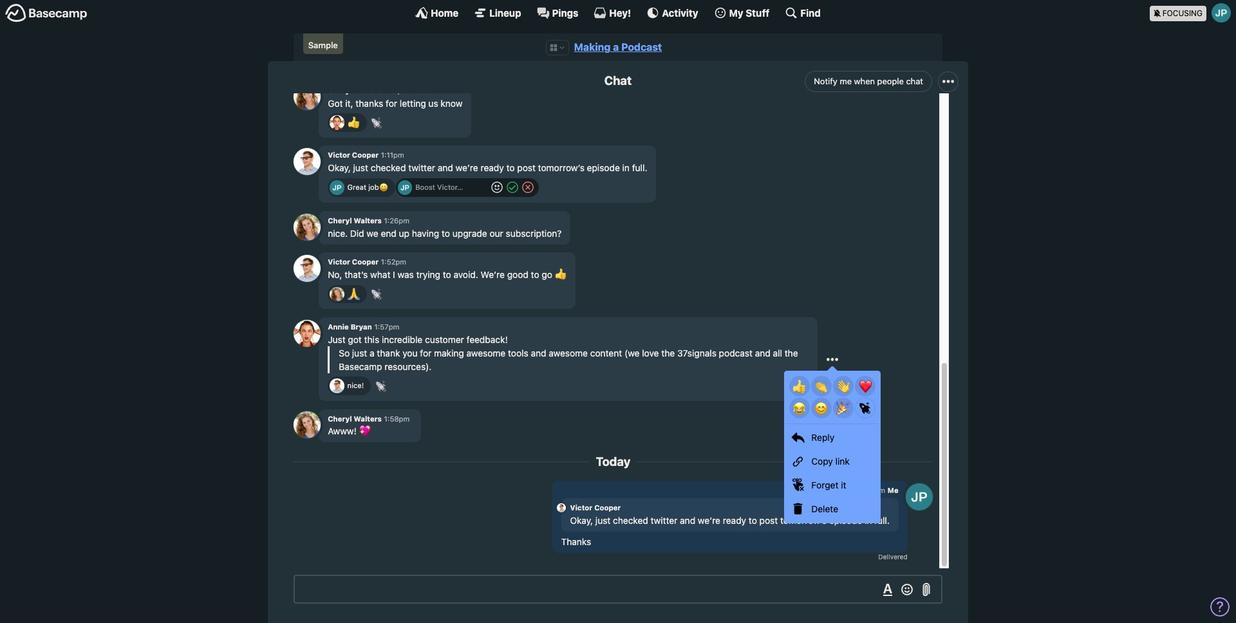 Task type: vqa. For each thing, say whether or not it's contained in the screenshot.
the top Jer Mill image
no



Task type: describe. For each thing, give the bounding box(es) containing it.
end
[[381, 228, 397, 239]]

link
[[836, 456, 850, 467]]

focusing button
[[1150, 0, 1236, 25]]

okay, inside victor cooper 1:11pm okay, just checked twitter and we're ready to post tomorrow's episode in full.
[[328, 162, 351, 173]]

victor cooper image inside victor c. boosted the chat with 'nice!' element
[[330, 379, 344, 393]]

annie bryan image
[[330, 115, 344, 130]]

annie bryan 1:57pm
[[328, 323, 399, 331]]

just inside just got this incredible customer feedback! so just a thank you for making awesome tools and awesome content             (we love the 37signals podcast and all the basecamp resources).
[[352, 348, 367, 359]]

cheryl walters image for awww! 💖
[[294, 412, 321, 439]]

victor cooper 1:11pm okay, just checked twitter and we're ready to post tomorrow's episode in full.
[[328, 151, 647, 173]]

hey! button
[[594, 6, 631, 19]]

my
[[729, 7, 744, 18]]

1:57pm element
[[374, 323, 399, 331]]

making a podcast link
[[574, 41, 662, 53]]

just got this incredible customer feedback! so just a thank you for making awesome tools and awesome content             (we love the 37signals podcast and all the basecamp resources).
[[328, 334, 798, 372]]

to for okay,
[[749, 515, 757, 526]]

pings button
[[537, 6, 578, 19]]

customer
[[425, 334, 464, 345]]

chat
[[906, 76, 923, 86]]

to for 1:52pm
[[443, 269, 451, 280]]

good
[[507, 269, 529, 280]]

activity link
[[647, 6, 698, 19]]

podcast
[[621, 41, 662, 53]]

for inside cheryl walters 1:10pm got it, thanks for letting us know
[[386, 98, 397, 109]]

twitter inside 'victor cooper okay, just checked twitter and we're ready to post tomorrow's episode in full.'
[[651, 515, 678, 526]]

find
[[801, 7, 821, 18]]

know
[[441, 98, 463, 109]]

victor cooper 1:52pm no, that's what i was trying to avoid. we're good to go 👍
[[328, 258, 566, 280]]

pings
[[552, 7, 578, 18]]

making
[[574, 41, 611, 53]]

my stuff button
[[714, 6, 770, 19]]

1 awesome from the left
[[467, 348, 506, 359]]

1:10pm link
[[384, 86, 408, 95]]

forget
[[812, 480, 839, 491]]

focusing
[[1163, 8, 1203, 18]]

james peterson image inside james p. boosted the chat with 'great job😀' element
[[330, 181, 344, 195]]

reply link
[[786, 426, 879, 450]]

episode inside victor cooper 1:11pm okay, just checked twitter and we're ready to post tomorrow's episode in full.
[[587, 162, 620, 173]]

1:57pm
[[374, 323, 399, 331]]

episode inside 'victor cooper okay, just checked twitter and we're ready to post tomorrow's episode in full.'
[[829, 515, 862, 526]]

it,
[[345, 98, 353, 109]]

cheryl for nice.
[[328, 216, 352, 225]]

job😀
[[368, 183, 388, 191]]

11:52am
[[857, 486, 885, 495]]

making
[[434, 348, 464, 359]]

james p. boosted the chat with 'great job😀' element
[[328, 178, 395, 197]]

trying
[[416, 269, 440, 280]]

subscription?
[[506, 228, 562, 239]]

when
[[854, 76, 875, 86]]

post inside 'victor cooper okay, just checked twitter and we're ready to post tomorrow's episode in full.'
[[760, 515, 778, 526]]

great
[[347, 183, 366, 191]]

incredible
[[382, 334, 423, 345]]

0 horizontal spatial cheryl walters image
[[294, 83, 321, 110]]

podcast
[[719, 348, 753, 359]]

content
[[590, 348, 622, 359]]

was
[[398, 269, 414, 280]]

sample
[[308, 40, 338, 50]]

checked inside 'victor cooper okay, just checked twitter and we're ready to post tomorrow's episode in full.'
[[613, 515, 648, 526]]

find button
[[785, 6, 821, 19]]

delete
[[812, 503, 838, 514]]

victor c. boosted the chat with 'nice!' element
[[328, 377, 371, 395]]

got
[[348, 334, 362, 345]]

annie b. boosted the chat with '👍' element
[[328, 113, 367, 132]]

just
[[328, 334, 346, 345]]

a inside breadcrumb element
[[613, 41, 619, 53]]

full. inside 'victor cooper okay, just checked twitter and we're ready to post tomorrow's episode in full.'
[[874, 515, 890, 526]]

twitter inside victor cooper 1:11pm okay, just checked twitter and we're ready to post tomorrow's episode in full.
[[408, 162, 435, 173]]

we
[[367, 228, 378, 239]]

today
[[596, 455, 631, 469]]

main element
[[0, 0, 1236, 25]]

forget it
[[812, 480, 846, 491]]

lineup
[[489, 7, 521, 18]]

we're inside 'victor cooper okay, just checked twitter and we're ready to post tomorrow's episode in full.'
[[698, 515, 721, 526]]

activity
[[662, 7, 698, 18]]

tools
[[508, 348, 528, 359]]

ready inside 'victor cooper okay, just checked twitter and we're ready to post tomorrow's episode in full.'
[[723, 515, 746, 526]]

i
[[393, 269, 395, 280]]

victor cooper link
[[570, 503, 621, 514]]

copy link
[[812, 456, 850, 467]]

cheryl walters 1:10pm got it, thanks for letting us know
[[328, 86, 463, 109]]

1:52pm
[[381, 258, 406, 266]]

all
[[773, 348, 782, 359]]

1:52pm link
[[381, 258, 406, 266]]

making a podcast
[[574, 41, 662, 53]]

annie bryan image
[[294, 320, 321, 347]]

and inside victor cooper 1:11pm okay, just checked twitter and we're ready to post tomorrow's episode in full.
[[438, 162, 453, 173]]

1 horizontal spatial victor cooper image
[[557, 503, 566, 512]]

great job😀
[[347, 183, 388, 191]]

11:52am link
[[857, 486, 885, 495]]

our
[[490, 228, 503, 239]]

okay, inside 'victor cooper okay, just checked twitter and we're ready to post tomorrow's episode in full.'
[[570, 515, 593, 526]]

cheryl walters image for nice. did we end up having to upgrade our subscription?
[[294, 213, 321, 241]]

basecamp
[[339, 361, 382, 372]]

cheryl for got
[[328, 86, 352, 95]]

cheryl w. boosted the chat with '🙏' element
[[328, 285, 367, 303]]

cooper inside 'victor cooper okay, just checked twitter and we're ready to post tomorrow's episode in full.'
[[594, 503, 621, 512]]

this
[[364, 334, 379, 345]]

did
[[350, 228, 364, 239]]

resources).
[[385, 361, 432, 372]]

thanks
[[356, 98, 383, 109]]

awww!
[[328, 426, 357, 437]]

1:58pm link
[[384, 414, 410, 423]]

cheryl for awww!
[[328, 414, 352, 423]]

0 horizontal spatial victor cooper image
[[294, 255, 321, 282]]



Task type: locate. For each thing, give the bounding box(es) containing it.
3 walters from the top
[[354, 414, 382, 423]]

0 horizontal spatial the
[[661, 348, 675, 359]]

2 vertical spatial cheryl
[[328, 414, 352, 423]]

1 vertical spatial a
[[370, 348, 375, 359]]

notify
[[814, 76, 838, 86]]

0 vertical spatial for
[[386, 98, 397, 109]]

1:11pm element
[[381, 151, 404, 159]]

cheryl walters image left "nice."
[[294, 213, 321, 241]]

cheryl inside cheryl walters 1:10pm got it, thanks for letting us know
[[328, 86, 352, 95]]

0 vertical spatial just
[[353, 162, 368, 173]]

okay, down victor cooper link
[[570, 515, 593, 526]]

to inside cheryl walters 1:26pm nice. did we end up having to upgrade our subscription?
[[442, 228, 450, 239]]

1:26pm
[[384, 216, 409, 225]]

victor up the 'no,'
[[328, 258, 350, 266]]

checked down victor cooper link
[[613, 515, 648, 526]]

awesome down feedback! at the left
[[467, 348, 506, 359]]

walters for we
[[354, 216, 382, 225]]

1 vertical spatial 👍
[[555, 269, 566, 280]]

cooper
[[352, 151, 379, 159], [352, 258, 379, 266], [594, 503, 621, 512]]

1 horizontal spatial twitter
[[651, 515, 678, 526]]

the right the all
[[785, 348, 798, 359]]

0 horizontal spatial victor cooper image
[[294, 148, 321, 175]]

1 vertical spatial james peterson image
[[398, 181, 412, 195]]

2 vertical spatial just
[[596, 515, 611, 526]]

1 horizontal spatial checked
[[613, 515, 648, 526]]

cooper inside victor cooper 1:11pm okay, just checked twitter and we're ready to post tomorrow's episode in full.
[[352, 151, 379, 159]]

2 vertical spatial victor
[[570, 503, 593, 512]]

just up great
[[353, 162, 368, 173]]

1 vertical spatial checked
[[613, 515, 648, 526]]

lineup link
[[474, 6, 521, 19]]

notify me when people chat link
[[805, 71, 932, 92]]

add a boost element
[[398, 181, 488, 195]]

stuff
[[746, 7, 770, 18]]

1:11pm
[[381, 151, 404, 159]]

2 the from the left
[[785, 348, 798, 359]]

1 horizontal spatial full.
[[874, 515, 890, 526]]

1 cheryl walters image from the top
[[294, 213, 321, 241]]

ready
[[481, 162, 504, 173], [723, 515, 746, 526]]

cheryl inside cheryl walters 1:58pm awww! 💖
[[328, 414, 352, 423]]

hey!
[[609, 7, 631, 18]]

2 cheryl from the top
[[328, 216, 352, 225]]

tomorrow's
[[538, 162, 585, 173], [780, 515, 827, 526]]

in inside 'victor cooper okay, just checked twitter and we're ready to post tomorrow's episode in full.'
[[865, 515, 872, 526]]

1:57pm link
[[374, 323, 399, 331]]

1 horizontal spatial a
[[613, 41, 619, 53]]

0 horizontal spatial a
[[370, 348, 375, 359]]

the
[[661, 348, 675, 359], [785, 348, 798, 359]]

1:26pm element
[[384, 216, 409, 225]]

0 vertical spatial episode
[[587, 162, 620, 173]]

avoid.
[[454, 269, 478, 280]]

cheryl walters 1:58pm awww! 💖
[[328, 414, 410, 437]]

2 vertical spatial walters
[[354, 414, 382, 423]]

james peterson image right "11:52am"
[[906, 483, 933, 511]]

0 horizontal spatial james peterson image
[[398, 181, 412, 195]]

1 cheryl from the top
[[328, 86, 352, 95]]

okay,
[[328, 162, 351, 173], [570, 515, 593, 526]]

0 horizontal spatial twitter
[[408, 162, 435, 173]]

victor
[[328, 151, 350, 159], [328, 258, 350, 266], [570, 503, 593, 512]]

my stuff
[[729, 7, 770, 18]]

1 horizontal spatial post
[[760, 515, 778, 526]]

1 walters from the top
[[354, 86, 382, 95]]

cheryl walters 1:26pm nice. did we end up having to upgrade our subscription?
[[328, 216, 562, 239]]

victor for great job😀
[[328, 151, 350, 159]]

it
[[841, 480, 846, 491]]

0 vertical spatial checked
[[371, 162, 406, 173]]

cheryl up the awww!
[[328, 414, 352, 423]]

delete link
[[786, 498, 879, 521]]

james peterson image
[[1212, 3, 1231, 23], [398, 181, 412, 195]]

tomorrow's inside 'victor cooper okay, just checked twitter and we're ready to post tomorrow's episode in full.'
[[780, 515, 827, 526]]

victor cooper image left the 'no,'
[[294, 255, 321, 282]]

1 horizontal spatial james peterson image
[[1212, 3, 1231, 23]]

1 vertical spatial tomorrow's
[[780, 515, 827, 526]]

tomorrow's inside victor cooper 1:11pm okay, just checked twitter and we're ready to post tomorrow's episode in full.
[[538, 162, 585, 173]]

just up the 'basecamp'
[[352, 348, 367, 359]]

just inside victor cooper 1:11pm okay, just checked twitter and we're ready to post tomorrow's episode in full.
[[353, 162, 368, 173]]

for
[[386, 98, 397, 109], [420, 348, 432, 359]]

1:10pm element
[[384, 86, 408, 95]]

1 the from the left
[[661, 348, 675, 359]]

0 vertical spatial walters
[[354, 86, 382, 95]]

the right love
[[661, 348, 675, 359]]

cooper up that's
[[352, 258, 379, 266]]

a down this
[[370, 348, 375, 359]]

1:52pm element
[[381, 258, 406, 266]]

1 vertical spatial ready
[[723, 515, 746, 526]]

1 horizontal spatial for
[[420, 348, 432, 359]]

love
[[642, 348, 659, 359]]

1:58pm
[[384, 414, 410, 423]]

1 vertical spatial walters
[[354, 216, 382, 225]]

victor for 🙏
[[328, 258, 350, 266]]

forget it link
[[786, 474, 879, 498]]

checked inside victor cooper 1:11pm okay, just checked twitter and we're ready to post tomorrow's episode in full.
[[371, 162, 406, 173]]

to inside 'victor cooper okay, just checked twitter and we're ready to post tomorrow's episode in full.'
[[749, 515, 757, 526]]

None submit
[[789, 376, 810, 397], [811, 376, 832, 397], [833, 376, 854, 397], [855, 376, 876, 397], [789, 398, 810, 419], [811, 398, 832, 419], [833, 398, 854, 419], [789, 376, 810, 397], [811, 376, 832, 397], [833, 376, 854, 397], [855, 376, 876, 397], [789, 398, 810, 419], [811, 398, 832, 419], [833, 398, 854, 419]]

0 horizontal spatial tomorrow's
[[538, 162, 585, 173]]

post inside victor cooper 1:11pm okay, just checked twitter and we're ready to post tomorrow's episode in full.
[[517, 162, 536, 173]]

full. inside victor cooper 1:11pm okay, just checked twitter and we're ready to post tomorrow's episode in full.
[[632, 162, 647, 173]]

victor inside victor cooper 1:11pm okay, just checked twitter and we're ready to post tomorrow's episode in full.
[[328, 151, 350, 159]]

got
[[328, 98, 343, 109]]

cheryl walters image left 🙏
[[330, 287, 344, 301]]

1 vertical spatial episode
[[829, 515, 862, 526]]

1 horizontal spatial james peterson image
[[906, 483, 933, 511]]

cheryl inside cheryl walters 1:26pm nice. did we end up having to upgrade our subscription?
[[328, 216, 352, 225]]

us
[[428, 98, 438, 109]]

👍
[[347, 116, 360, 128], [555, 269, 566, 280]]

1 horizontal spatial the
[[785, 348, 798, 359]]

0 vertical spatial cheryl walters image
[[294, 213, 321, 241]]

1:10pm
[[384, 86, 408, 95]]

1 vertical spatial cheryl walters image
[[330, 287, 344, 301]]

no,
[[328, 269, 342, 280]]

1 vertical spatial for
[[420, 348, 432, 359]]

🙏
[[347, 288, 360, 300]]

0 vertical spatial a
[[613, 41, 619, 53]]

a inside just got this incredible customer feedback! so just a thank you for making awesome tools and awesome content             (we love the 37signals podcast and all the basecamp resources).
[[370, 348, 375, 359]]

0 vertical spatial full.
[[632, 162, 647, 173]]

1 horizontal spatial victor cooper image
[[330, 379, 344, 393]]

0 vertical spatial james peterson image
[[330, 181, 344, 195]]

1 horizontal spatial cheryl walters image
[[330, 287, 344, 301]]

just down victor cooper link
[[596, 515, 611, 526]]

0 horizontal spatial we're
[[456, 162, 478, 173]]

1 vertical spatial victor cooper image
[[557, 503, 566, 512]]

episode
[[587, 162, 620, 173], [829, 515, 862, 526]]

1:58pm element
[[384, 414, 410, 423]]

2 cheryl walters image from the top
[[294, 412, 321, 439]]

0 vertical spatial victor cooper image
[[294, 255, 321, 282]]

1 vertical spatial cheryl walters image
[[294, 412, 321, 439]]

having
[[412, 228, 439, 239]]

(we
[[625, 348, 640, 359]]

up
[[399, 228, 410, 239]]

walters inside cheryl walters 1:10pm got it, thanks for letting us know
[[354, 86, 382, 95]]

home link
[[415, 6, 459, 19]]

cooper inside victor cooper 1:52pm no, that's what i was trying to avoid. we're good to go 👍
[[352, 258, 379, 266]]

0 vertical spatial tomorrow's
[[538, 162, 585, 173]]

Boost Victor… text field
[[415, 181, 488, 195]]

0 vertical spatial victor cooper image
[[294, 148, 321, 175]]

0 horizontal spatial okay,
[[328, 162, 351, 173]]

thank
[[377, 348, 400, 359]]

0 horizontal spatial for
[[386, 98, 397, 109]]

upgrade
[[453, 228, 487, 239]]

checked
[[371, 162, 406, 173], [613, 515, 648, 526]]

walters for thanks
[[354, 86, 382, 95]]

victor up thanks
[[570, 503, 593, 512]]

0 vertical spatial 👍
[[347, 116, 360, 128]]

2 walters from the top
[[354, 216, 382, 225]]

1 vertical spatial victor cooper image
[[330, 379, 344, 393]]

0 vertical spatial james peterson image
[[1212, 3, 1231, 23]]

2 awesome from the left
[[549, 348, 588, 359]]

walters inside cheryl walters 1:58pm awww! 💖
[[354, 414, 382, 423]]

1 vertical spatial james peterson image
[[906, 483, 933, 511]]

and
[[438, 162, 453, 173], [531, 348, 546, 359], [755, 348, 771, 359], [680, 515, 696, 526]]

None text field
[[294, 575, 943, 604]]

👍 right go
[[555, 269, 566, 280]]

that's
[[345, 269, 368, 280]]

cheryl walters image left the awww!
[[294, 412, 321, 439]]

cooper for 🙏
[[352, 258, 379, 266]]

37signals
[[677, 348, 717, 359]]

just inside 'victor cooper okay, just checked twitter and we're ready to post tomorrow's episode in full.'
[[596, 515, 611, 526]]

1 horizontal spatial 👍
[[555, 269, 566, 280]]

to inside victor cooper 1:11pm okay, just checked twitter and we're ready to post tomorrow's episode in full.
[[506, 162, 515, 173]]

to for 1:26pm
[[442, 228, 450, 239]]

copy
[[812, 456, 833, 467]]

so
[[339, 348, 350, 359]]

in inside victor cooper 1:11pm okay, just checked twitter and we're ready to post tomorrow's episode in full.
[[622, 162, 630, 173]]

0 vertical spatial cooper
[[352, 151, 379, 159]]

we're inside victor cooper 1:11pm okay, just checked twitter and we're ready to post tomorrow's episode in full.
[[456, 162, 478, 173]]

chat
[[604, 74, 632, 88]]

1 horizontal spatial okay,
[[570, 515, 593, 526]]

1 vertical spatial okay,
[[570, 515, 593, 526]]

0 vertical spatial okay,
[[328, 162, 351, 173]]

0 vertical spatial in
[[622, 162, 630, 173]]

1 horizontal spatial we're
[[698, 515, 721, 526]]

3 cheryl from the top
[[328, 414, 352, 423]]

victor down annie bryan image
[[328, 151, 350, 159]]

11:52am element
[[857, 486, 885, 495]]

for down 1:10pm
[[386, 98, 397, 109]]

1 vertical spatial just
[[352, 348, 367, 359]]

nice!
[[347, 381, 364, 390]]

1 horizontal spatial ready
[[723, 515, 746, 526]]

james peterson image left great
[[330, 181, 344, 195]]

cooper for great job😀
[[352, 151, 379, 159]]

0 horizontal spatial post
[[517, 162, 536, 173]]

0 horizontal spatial awesome
[[467, 348, 506, 359]]

james peterson image inside focusing popup button
[[1212, 3, 1231, 23]]

checked down the 1:11pm on the left of page
[[371, 162, 406, 173]]

cheryl walters image
[[294, 213, 321, 241], [294, 412, 321, 439]]

we're
[[456, 162, 478, 173], [698, 515, 721, 526]]

0 vertical spatial victor
[[328, 151, 350, 159]]

a
[[613, 41, 619, 53], [370, 348, 375, 359]]

0 horizontal spatial james peterson image
[[330, 181, 344, 195]]

cheryl walters image left got on the left of page
[[294, 83, 321, 110]]

0 vertical spatial cheryl walters image
[[294, 83, 321, 110]]

walters up the thanks
[[354, 86, 382, 95]]

Submit submit
[[504, 180, 522, 195]]

0 horizontal spatial episode
[[587, 162, 620, 173]]

cheryl walters image
[[294, 83, 321, 110], [330, 287, 344, 301]]

switch accounts image
[[5, 3, 88, 23]]

okay, up great
[[328, 162, 351, 173]]

1 vertical spatial cheryl
[[328, 216, 352, 225]]

just
[[353, 162, 368, 173], [352, 348, 367, 359], [596, 515, 611, 526]]

victor cooper image left nice!
[[330, 379, 344, 393]]

0 horizontal spatial checked
[[371, 162, 406, 173]]

0 horizontal spatial in
[[622, 162, 630, 173]]

👍 inside victor cooper 1:52pm no, that's what i was trying to avoid. we're good to go 👍
[[555, 269, 566, 280]]

0 horizontal spatial ready
[[481, 162, 504, 173]]

victor cooper image
[[294, 148, 321, 175], [557, 503, 566, 512]]

1 vertical spatial we're
[[698, 515, 721, 526]]

victor cooper image
[[294, 255, 321, 282], [330, 379, 344, 393]]

0 vertical spatial ready
[[481, 162, 504, 173]]

2 vertical spatial cooper
[[594, 503, 621, 512]]

for right you
[[420, 348, 432, 359]]

breadcrumb element
[[294, 33, 943, 61]]

0 horizontal spatial full.
[[632, 162, 647, 173]]

post
[[517, 162, 536, 173], [760, 515, 778, 526]]

james peterson image right job😀
[[398, 181, 412, 195]]

notify me when people chat
[[814, 76, 923, 86]]

1 horizontal spatial in
[[865, 515, 872, 526]]

cooper down today on the bottom of page
[[594, 503, 621, 512]]

for inside just got this incredible customer feedback! so just a thank you for making awesome tools and awesome content             (we love the 37signals podcast and all the basecamp resources).
[[420, 348, 432, 359]]

james peterson image
[[330, 181, 344, 195], [906, 483, 933, 511]]

people
[[877, 76, 904, 86]]

0 vertical spatial twitter
[[408, 162, 435, 173]]

1 horizontal spatial awesome
[[549, 348, 588, 359]]

cheryl up got on the left of page
[[328, 86, 352, 95]]

walters up 'we'
[[354, 216, 382, 225]]

victor inside 'victor cooper okay, just checked twitter and we're ready to post tomorrow's episode in full.'
[[570, 503, 593, 512]]

we're
[[481, 269, 505, 280]]

cheryl up "nice."
[[328, 216, 352, 225]]

ready inside victor cooper 1:11pm okay, just checked twitter and we're ready to post tomorrow's episode in full.
[[481, 162, 504, 173]]

thanks
[[561, 537, 591, 548]]

cheryl walters image inside cheryl w. boosted the chat with '🙏' element
[[330, 287, 344, 301]]

annie
[[328, 323, 349, 331]]

1 horizontal spatial episode
[[829, 515, 862, 526]]

1 vertical spatial full.
[[874, 515, 890, 526]]

0 horizontal spatial 👍
[[347, 116, 360, 128]]

james peterson image right focusing
[[1212, 3, 1231, 23]]

1 vertical spatial twitter
[[651, 515, 678, 526]]

1 vertical spatial cooper
[[352, 258, 379, 266]]

a right making
[[613, 41, 619, 53]]

1 vertical spatial post
[[760, 515, 778, 526]]

awesome left content
[[549, 348, 588, 359]]

cheryl
[[328, 86, 352, 95], [328, 216, 352, 225], [328, 414, 352, 423]]

👍 right annie bryan image
[[347, 116, 360, 128]]

walters up 💖
[[354, 414, 382, 423]]

awesome
[[467, 348, 506, 359], [549, 348, 588, 359]]

victor inside victor cooper 1:52pm no, that's what i was trying to avoid. we're good to go 👍
[[328, 258, 350, 266]]

cooper left the 1:11pm on the left of page
[[352, 151, 379, 159]]

walters inside cheryl walters 1:26pm nice. did we end up having to upgrade our subscription?
[[354, 216, 382, 225]]

and inside 'victor cooper okay, just checked twitter and we're ready to post tomorrow's episode in full.'
[[680, 515, 696, 526]]

0 vertical spatial post
[[517, 162, 536, 173]]

1 horizontal spatial tomorrow's
[[780, 515, 827, 526]]

0 vertical spatial we're
[[456, 162, 478, 173]]

sample element
[[303, 33, 343, 54]]

0 vertical spatial cheryl
[[328, 86, 352, 95]]

go
[[542, 269, 552, 280]]

bryan
[[351, 323, 372, 331]]

💖
[[359, 426, 371, 437]]

1 vertical spatial in
[[865, 515, 872, 526]]

feedback!
[[467, 334, 508, 345]]

1 vertical spatial victor
[[328, 258, 350, 266]]

me
[[840, 76, 852, 86]]



